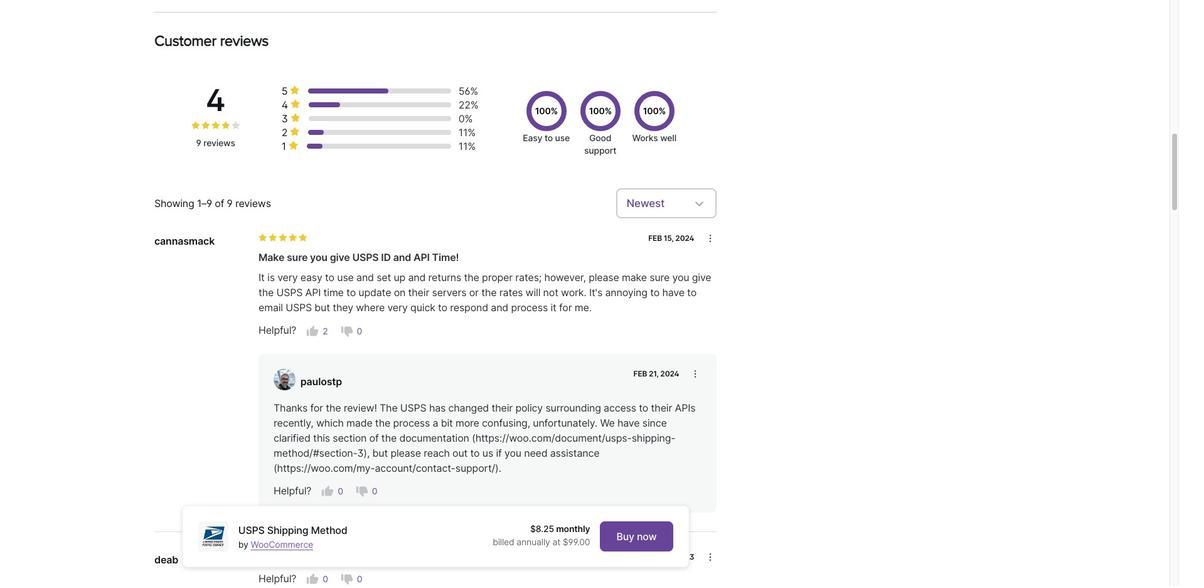 Task type: vqa. For each thing, say whether or not it's contained in the screenshot.


Task type: describe. For each thing, give the bounding box(es) containing it.
rate product 3 stars image
[[279, 234, 288, 243]]

billed
[[493, 537, 515, 547]]

please inside it is very easy to use and set up and returns the proper rates; however, please make sure you give the usps api time to update on their servers or the rates will not work.  it's annoying to have to email usps but they where very quick to respond and process it for me.
[[589, 271, 619, 284]]

unfortunately.
[[533, 417, 598, 429]]

reviews for 9 reviews
[[204, 137, 235, 148]]

0 horizontal spatial 2
[[282, 126, 288, 139]]

woocommerce link
[[251, 539, 313, 550]]

(https://woo.com/my-
[[274, 462, 375, 474]]

1–9
[[197, 197, 212, 210]]

13,
[[664, 552, 674, 562]]

they
[[333, 302, 353, 314]]

$99.00
[[563, 537, 590, 547]]

2023
[[676, 552, 695, 562]]

recently,
[[274, 417, 314, 429]]

vote down image
[[341, 573, 353, 586]]

id
[[381, 251, 391, 264]]

customer
[[154, 32, 216, 49]]

to up they
[[347, 287, 356, 299]]

0 horizontal spatial of
[[215, 197, 224, 210]]

rate product 1 star image
[[259, 234, 267, 243]]

please inside thanks for the review! the usps has changed their policy surrounding access to their apis recently, which made the process a bit more confusing, unfortunately. we have since clarified this section of the documentation (https://woo.com/document/usps-shipping- method/#section-3), but please reach out to us if you need assistance (https://woo.com/my-account/contact-support/).
[[391, 447, 421, 459]]

reviews for customer reviews
[[220, 32, 269, 49]]

surrounding
[[546, 402, 601, 414]]

0 horizontal spatial 4
[[206, 82, 226, 119]]

method
[[311, 524, 348, 536]]

on
[[394, 287, 406, 299]]

support/).
[[456, 462, 502, 474]]

to right annoying
[[650, 287, 660, 299]]

work.
[[561, 287, 587, 299]]

make
[[622, 271, 647, 284]]

where
[[356, 302, 385, 314]]

to up since
[[639, 402, 649, 414]]

0 vertical spatial api
[[414, 251, 430, 264]]

make sure you give usps id and api time!
[[259, 251, 459, 264]]

vote up image for feb 21, 2024
[[322, 485, 334, 498]]

1 horizontal spatial 4
[[282, 99, 288, 111]]

policy
[[516, 402, 543, 414]]

usps right email
[[286, 302, 312, 314]]

we
[[600, 417, 615, 429]]

thanks
[[274, 402, 308, 414]]

usps inside usps shipping method by woocommerce
[[238, 524, 265, 536]]

have inside it is very easy to use and set up and returns the proper rates; however, please make sure you give the usps api time to update on their servers or the rates will not work.  it's annoying to have to email usps but they where very quick to respond and process it for me.
[[663, 287, 685, 299]]

for inside thanks for the review! the usps has changed their policy surrounding access to their apis recently, which made the process a bit more confusing, unfortunately. we have since clarified this section of the documentation (https://woo.com/document/usps-shipping- method/#section-3), but please reach out to us if you need assistance (https://woo.com/my-account/contact-support/).
[[310, 402, 323, 414]]

which
[[316, 417, 344, 429]]

works well
[[632, 132, 677, 143]]

Newest field
[[617, 189, 717, 219]]

of inside thanks for the review! the usps has changed their policy surrounding access to their apis recently, which made the process a bit more confusing, unfortunately. we have since clarified this section of the documentation (https://woo.com/document/usps-shipping- method/#section-3), but please reach out to us if you need assistance (https://woo.com/my-account/contact-support/).
[[369, 432, 379, 444]]

and up update
[[357, 271, 374, 284]]

have inside thanks for the review! the usps has changed their policy surrounding access to their apis recently, which made the process a bit more confusing, unfortunately. we have since clarified this section of the documentation (https://woo.com/document/usps-shipping- method/#section-3), but please reach out to us if you need assistance (https://woo.com/my-account/contact-support/).
[[618, 417, 640, 429]]

thanks for the review! the usps has changed their policy surrounding access to their apis recently, which made the process a bit more confusing, unfortunately. we have since clarified this section of the documentation (https://woo.com/document/usps-shipping- method/#section-3), but please reach out to us if you need assistance (https://woo.com/my-account/contact-support/).
[[274, 402, 696, 474]]

21,
[[649, 369, 659, 378]]

open options menu image for 2024
[[691, 369, 701, 379]]

0 for vote up image corresponding to feb 21, 2024
[[372, 486, 378, 496]]

feb for 0
[[634, 369, 647, 378]]

easy to use
[[523, 132, 570, 143]]

5 stars, 56% of reviews element
[[282, 84, 303, 98]]

22%
[[459, 99, 479, 111]]

0 left vote down icon
[[323, 574, 328, 584]]

give inside it is very easy to use and set up and returns the proper rates; however, please make sure you give the usps api time to update on their servers or the rates will not work.  it's annoying to have to email usps but they where very quick to respond and process it for me.
[[692, 271, 712, 284]]

showing
[[154, 197, 194, 210]]

0 vertical spatial very
[[278, 271, 298, 284]]

and right id
[[393, 251, 411, 264]]

but inside it is very easy to use and set up and returns the proper rates; however, please make sure you give the usps api time to update on their servers or the rates will not work.  it's annoying to have to email usps but they where very quick to respond and process it for me.
[[315, 302, 330, 314]]

good support
[[584, 132, 617, 156]]

section
[[333, 432, 367, 444]]

shipping
[[267, 524, 309, 536]]

good
[[589, 132, 612, 143]]

it
[[551, 302, 557, 314]]

time
[[324, 287, 344, 299]]

email
[[259, 302, 283, 314]]

reach
[[424, 447, 450, 459]]

is
[[267, 271, 275, 284]]

set
[[377, 271, 391, 284]]

0 horizontal spatial give
[[330, 251, 350, 264]]

showing 1–9 of 9 reviews
[[154, 197, 271, 210]]

vote down image for 2
[[341, 325, 353, 338]]

rate product 4 stars image
[[221, 121, 230, 130]]

rate product 1 star image
[[191, 121, 200, 130]]

the
[[380, 402, 398, 414]]

deab
[[154, 554, 178, 566]]

api inside it is very easy to use and set up and returns the proper rates; however, please make sure you give the usps api time to update on their servers or the rates will not work.  it's annoying to have to email usps but they where very quick to respond and process it for me.
[[305, 287, 321, 299]]

3),
[[357, 447, 370, 459]]

time!
[[432, 251, 459, 264]]

servers
[[432, 287, 467, 299]]

rate product 5 stars image
[[299, 234, 308, 243]]

support
[[584, 145, 617, 156]]

or
[[469, 287, 479, 299]]

easy
[[523, 132, 543, 143]]

us
[[483, 447, 494, 459]]

customer reviews
[[154, 32, 269, 49]]

annually
[[517, 537, 550, 547]]

shipping-
[[632, 432, 676, 444]]

buy now link
[[600, 522, 673, 552]]

2024 for 0
[[661, 369, 680, 378]]

0 for vote up image for feb 15, 2024
[[357, 326, 362, 336]]

by
[[238, 539, 248, 550]]

documentation
[[400, 432, 469, 444]]

will
[[526, 287, 541, 299]]



Task type: locate. For each thing, give the bounding box(es) containing it.
open options menu image
[[691, 369, 701, 379], [706, 552, 716, 562]]

0 vertical spatial you
[[310, 251, 328, 264]]

reviews right customer
[[220, 32, 269, 49]]

usps shipping method by woocommerce
[[238, 524, 348, 550]]

1 11% from the top
[[459, 126, 476, 139]]

open options menu image up the apis
[[691, 369, 701, 379]]

11%
[[459, 126, 476, 139], [459, 140, 476, 153]]

feb 15, 2024
[[649, 234, 695, 243]]

but inside thanks for the review! the usps has changed their policy surrounding access to their apis recently, which made the process a bit more confusing, unfortunately. we have since clarified this section of the documentation (https://woo.com/document/usps-shipping- method/#section-3), but please reach out to us if you need assistance (https://woo.com/my-account/contact-support/).
[[373, 447, 388, 459]]

you down feb 15, 2024
[[673, 271, 690, 284]]

rate product 5 stars image
[[231, 121, 240, 130]]

clarified
[[274, 432, 311, 444]]

update
[[359, 287, 391, 299]]

2 vertical spatial you
[[505, 447, 522, 459]]

2024 right 15,
[[676, 234, 695, 243]]

not
[[543, 287, 559, 299]]

but
[[315, 302, 330, 314], [373, 447, 388, 459]]

0 vertical spatial feb
[[649, 234, 662, 243]]

1 horizontal spatial very
[[388, 302, 408, 314]]

process down "will"
[[511, 302, 548, 314]]

0 down (https://woo.com/my-
[[338, 486, 343, 496]]

11% for 1
[[459, 140, 476, 153]]

helpful? down (https://woo.com/my-
[[274, 485, 312, 497]]

reviews up rate product 1 star image
[[235, 197, 271, 210]]

2024
[[676, 234, 695, 243], [661, 369, 680, 378]]

0 horizontal spatial you
[[310, 251, 328, 264]]

vote up image
[[307, 325, 319, 338], [322, 485, 334, 498], [307, 573, 319, 586]]

easy
[[301, 271, 323, 284]]

0 horizontal spatial very
[[278, 271, 298, 284]]

and
[[393, 251, 411, 264], [357, 271, 374, 284], [408, 271, 426, 284], [491, 302, 509, 314]]

1 horizontal spatial 9
[[227, 197, 233, 210]]

0 horizontal spatial open options menu image
[[691, 369, 701, 379]]

process inside it is very easy to use and set up and returns the proper rates; however, please make sure you give the usps api time to update on their servers or the rates will not work.  it's annoying to have to email usps but they where very quick to respond and process it for me.
[[511, 302, 548, 314]]

2 vertical spatial vote up image
[[307, 573, 319, 586]]

you right if
[[505, 447, 522, 459]]

1 vertical spatial vote down image
[[356, 485, 368, 498]]

well
[[661, 132, 677, 143]]

sure
[[287, 251, 308, 264], [650, 271, 670, 284]]

sure inside it is very easy to use and set up and returns the proper rates; however, please make sure you give the usps api time to update on their servers or the rates will not work.  it's annoying to have to email usps but they where very quick to respond and process it for me.
[[650, 271, 670, 284]]

0 horizontal spatial api
[[305, 287, 321, 299]]

0 vertical spatial please
[[589, 271, 619, 284]]

sure down rate product 4 stars image
[[287, 251, 308, 264]]

0 vertical spatial 2
[[282, 126, 288, 139]]

1 vertical spatial reviews
[[204, 137, 235, 148]]

you inside thanks for the review! the usps has changed their policy surrounding access to their apis recently, which made the process a bit more confusing, unfortunately. we have since clarified this section of the documentation (https://woo.com/document/usps-shipping- method/#section-3), but please reach out to us if you need assistance (https://woo.com/my-account/contact-support/).
[[505, 447, 522, 459]]

of right 1–9
[[215, 197, 224, 210]]

up
[[394, 271, 406, 284]]

0 horizontal spatial vote down image
[[341, 325, 353, 338]]

me.
[[575, 302, 592, 314]]

0 vertical spatial use
[[555, 132, 570, 143]]

1 horizontal spatial of
[[369, 432, 379, 444]]

0
[[357, 326, 362, 336], [338, 486, 343, 496], [372, 486, 378, 496], [323, 574, 328, 584], [357, 574, 363, 584]]

however,
[[545, 271, 586, 284]]

have right annoying
[[663, 287, 685, 299]]

of up 3),
[[369, 432, 379, 444]]

open options menu image right 2023
[[706, 552, 716, 562]]

1 horizontal spatial sure
[[650, 271, 670, 284]]

usps left id
[[352, 251, 379, 264]]

2 horizontal spatial their
[[651, 402, 672, 414]]

1 vertical spatial 9
[[227, 197, 233, 210]]

buy
[[617, 530, 635, 543]]

proper
[[482, 271, 513, 284]]

0 vertical spatial 11%
[[459, 126, 476, 139]]

since
[[643, 417, 667, 429]]

1 vertical spatial of
[[369, 432, 379, 444]]

feb
[[649, 234, 662, 243], [634, 369, 647, 378]]

it
[[259, 271, 265, 284]]

process left "a"
[[393, 417, 430, 429]]

1 horizontal spatial 2
[[323, 326, 328, 336]]

a
[[433, 417, 438, 429]]

$8.25
[[530, 524, 554, 534]]

to left 'us'
[[471, 447, 480, 459]]

use right easy at top
[[555, 132, 570, 143]]

3
[[282, 113, 288, 125]]

3 stars, 0% of reviews element
[[282, 112, 303, 126]]

2 11% from the top
[[459, 140, 476, 153]]

2
[[282, 126, 288, 139], [323, 326, 328, 336]]

their up since
[[651, 402, 672, 414]]

it's
[[589, 287, 603, 299]]

and down the rates
[[491, 302, 509, 314]]

have down access
[[618, 417, 640, 429]]

2 vertical spatial reviews
[[235, 197, 271, 210]]

usps
[[352, 251, 379, 264], [277, 287, 303, 299], [286, 302, 312, 314], [400, 402, 427, 414], [238, 524, 265, 536]]

9 right 1–9
[[227, 197, 233, 210]]

process
[[511, 302, 548, 314], [393, 417, 430, 429]]

$8.25 monthly billed annually at $99.00
[[491, 524, 590, 547]]

0 horizontal spatial process
[[393, 417, 430, 429]]

helpful? down email
[[259, 324, 296, 337]]

0 vertical spatial but
[[315, 302, 330, 314]]

vote up image up "paulostp"
[[307, 325, 319, 338]]

vote up image for feb 15, 2024
[[307, 325, 319, 338]]

open options menu image for 2023
[[706, 552, 716, 562]]

1 horizontal spatial process
[[511, 302, 548, 314]]

their inside it is very easy to use and set up and returns the proper rates; however, please make sure you give the usps api time to update on their servers or the rates will not work.  it's annoying to have to email usps but they where very quick to respond and process it for me.
[[408, 287, 430, 299]]

use up time
[[337, 271, 354, 284]]

9 down rate product 1 star icon
[[196, 137, 201, 148]]

usps up email
[[277, 287, 303, 299]]

1 vertical spatial please
[[391, 447, 421, 459]]

1 vertical spatial 2024
[[661, 369, 680, 378]]

1 vertical spatial give
[[692, 271, 712, 284]]

1 vertical spatial very
[[388, 302, 408, 314]]

very down on
[[388, 302, 408, 314]]

this
[[313, 432, 330, 444]]

you
[[310, 251, 328, 264], [673, 271, 690, 284], [505, 447, 522, 459]]

1 horizontal spatial please
[[589, 271, 619, 284]]

to up time
[[325, 271, 335, 284]]

1 horizontal spatial have
[[663, 287, 685, 299]]

4 up rate product 3 stars icon
[[206, 82, 226, 119]]

0 for vote up image to the bottom
[[357, 574, 363, 584]]

0 vertical spatial helpful?
[[259, 324, 296, 337]]

usps up by
[[238, 524, 265, 536]]

0 horizontal spatial 9
[[196, 137, 201, 148]]

0 horizontal spatial feb
[[634, 369, 647, 378]]

1 vertical spatial 2
[[323, 326, 328, 336]]

buy now
[[617, 530, 657, 543]]

1 horizontal spatial use
[[555, 132, 570, 143]]

reviews
[[220, 32, 269, 49], [204, 137, 235, 148], [235, 197, 271, 210]]

1 vertical spatial you
[[673, 271, 690, 284]]

1 vertical spatial sure
[[650, 271, 670, 284]]

0 right vote down icon
[[357, 574, 363, 584]]

but down time
[[315, 302, 330, 314]]

feb 21, 2024
[[634, 369, 680, 378]]

rates;
[[516, 271, 542, 284]]

1 horizontal spatial feb
[[649, 234, 662, 243]]

access
[[604, 402, 637, 414]]

api down the "easy"
[[305, 287, 321, 299]]

1 vertical spatial helpful?
[[274, 485, 312, 497]]

give down open options menu icon at the top right of page
[[692, 271, 712, 284]]

2024 for 2
[[676, 234, 695, 243]]

1 horizontal spatial api
[[414, 251, 430, 264]]

feb left 15,
[[649, 234, 662, 243]]

more
[[456, 417, 479, 429]]

4 up 3 on the left of page
[[282, 99, 288, 111]]

usps left has
[[400, 402, 427, 414]]

their up the confusing,
[[492, 402, 513, 414]]

2 down 3 on the left of page
[[282, 126, 288, 139]]

usps inside thanks for the review! the usps has changed their policy surrounding access to their apis recently, which made the process a bit more confusing, unfortunately. we have since clarified this section of the documentation (https://woo.com/document/usps-shipping- method/#section-3), but please reach out to us if you need assistance (https://woo.com/my-account/contact-support/).
[[400, 402, 427, 414]]

at
[[553, 537, 561, 547]]

1 horizontal spatial but
[[373, 447, 388, 459]]

helpful?
[[259, 324, 296, 337], [274, 485, 312, 497], [259, 573, 296, 585]]

vote down image
[[341, 325, 353, 338], [356, 485, 368, 498]]

1
[[282, 140, 286, 153]]

to right easy at top
[[545, 132, 553, 143]]

helpful? for feb 15, 2024
[[259, 324, 296, 337]]

woocommerce
[[251, 539, 313, 550]]

1 vertical spatial use
[[337, 271, 354, 284]]

0 vertical spatial open options menu image
[[691, 369, 701, 379]]

bit
[[441, 417, 453, 429]]

9
[[196, 137, 201, 148], [227, 197, 233, 210]]

1 star, 11% of reviews element
[[282, 140, 301, 153]]

1 horizontal spatial their
[[492, 402, 513, 414]]

but right 3),
[[373, 447, 388, 459]]

monthly
[[556, 524, 590, 534]]

and right up
[[408, 271, 426, 284]]

the
[[464, 271, 479, 284], [259, 287, 274, 299], [482, 287, 497, 299], [326, 402, 341, 414], [375, 417, 391, 429], [382, 432, 397, 444]]

confusing,
[[482, 417, 530, 429]]

returns
[[429, 271, 462, 284]]

rate product 2 stars image
[[201, 121, 210, 130]]

vote up image down (https://woo.com/my-
[[322, 485, 334, 498]]

have
[[663, 287, 685, 299], [618, 417, 640, 429]]

newest
[[627, 197, 665, 210]]

0 horizontal spatial have
[[618, 417, 640, 429]]

to down servers
[[438, 302, 448, 314]]

dec 13, 2023
[[647, 552, 695, 562]]

1 vertical spatial process
[[393, 417, 430, 429]]

2 horizontal spatial you
[[673, 271, 690, 284]]

1 vertical spatial for
[[310, 402, 323, 414]]

has
[[429, 402, 446, 414]]

0 horizontal spatial for
[[310, 402, 323, 414]]

sure right make
[[650, 271, 670, 284]]

vote down image down 3),
[[356, 485, 368, 498]]

rate product 2 stars image
[[269, 234, 277, 243]]

their up quick
[[408, 287, 430, 299]]

rate product 4 stars image
[[289, 234, 298, 243]]

feb for 2
[[649, 234, 662, 243]]

1 vertical spatial but
[[373, 447, 388, 459]]

process inside thanks for the review! the usps has changed their policy surrounding access to their apis recently, which made the process a bit more confusing, unfortunately. we have since clarified this section of the documentation (https://woo.com/document/usps-shipping- method/#section-3), but please reach out to us if you need assistance (https://woo.com/my-account/contact-support/).
[[393, 417, 430, 429]]

you inside it is very easy to use and set up and returns the proper rates; however, please make sure you give the usps api time to update on their servers or the rates will not work.  it's annoying to have to email usps but they where very quick to respond and process it for me.
[[673, 271, 690, 284]]

helpful? down woocommerce link
[[259, 573, 296, 585]]

method/#section-
[[274, 447, 358, 459]]

0 vertical spatial reviews
[[220, 32, 269, 49]]

reviews down rate product 3 stars icon
[[204, 137, 235, 148]]

open options menu image
[[706, 234, 716, 244]]

0 down the where
[[357, 326, 362, 336]]

0 vertical spatial for
[[559, 302, 572, 314]]

their
[[408, 287, 430, 299], [492, 402, 513, 414], [651, 402, 672, 414]]

1 horizontal spatial open options menu image
[[706, 552, 716, 562]]

0 vertical spatial of
[[215, 197, 224, 210]]

0 vertical spatial give
[[330, 251, 350, 264]]

4 stars, 22% of reviews element
[[282, 98, 303, 112]]

helpful? for feb 21, 2024
[[274, 485, 312, 497]]

0 horizontal spatial but
[[315, 302, 330, 314]]

0 vertical spatial 9
[[196, 137, 201, 148]]

for up which
[[310, 402, 323, 414]]

0 horizontal spatial sure
[[287, 251, 308, 264]]

you up the "easy"
[[310, 251, 328, 264]]

0 vertical spatial sure
[[287, 251, 308, 264]]

0 vertical spatial have
[[663, 287, 685, 299]]

0 vertical spatial vote up image
[[307, 325, 319, 338]]

0 vertical spatial process
[[511, 302, 548, 314]]

use
[[555, 132, 570, 143], [337, 271, 354, 284]]

rate product 3 stars image
[[211, 121, 220, 130]]

for inside it is very easy to use and set up and returns the proper rates; however, please make sure you give the usps api time to update on their servers or the rates will not work.  it's annoying to have to email usps but they where very quick to respond and process it for me.
[[559, 302, 572, 314]]

to
[[545, 132, 553, 143], [325, 271, 335, 284], [347, 287, 356, 299], [650, 287, 660, 299], [687, 287, 697, 299], [438, 302, 448, 314], [639, 402, 649, 414], [471, 447, 480, 459]]

use inside it is very easy to use and set up and returns the proper rates; however, please make sure you give the usps api time to update on their servers or the rates will not work.  it's annoying to have to email usps but they where very quick to respond and process it for me.
[[337, 271, 354, 284]]

0%
[[459, 113, 473, 125]]

vote down image for 0
[[356, 485, 368, 498]]

0 horizontal spatial their
[[408, 287, 430, 299]]

1 vertical spatial 11%
[[459, 140, 476, 153]]

give up time
[[330, 251, 350, 264]]

account/contact-
[[375, 462, 456, 474]]

56%
[[459, 85, 478, 98]]

1 vertical spatial api
[[305, 287, 321, 299]]

please up it's
[[589, 271, 619, 284]]

1 horizontal spatial for
[[559, 302, 572, 314]]

9 reviews
[[196, 137, 235, 148]]

vote up image left vote down icon
[[307, 573, 319, 586]]

2024 right 21,
[[661, 369, 680, 378]]

0 horizontal spatial please
[[391, 447, 421, 459]]

1 vertical spatial vote up image
[[322, 485, 334, 498]]

made
[[347, 417, 373, 429]]

give
[[330, 251, 350, 264], [692, 271, 712, 284]]

need
[[524, 447, 548, 459]]

it is very easy to use and set up and returns the proper rates; however, please make sure you give the usps api time to update on their servers or the rates will not work.  it's annoying to have to email usps but they where very quick to respond and process it for me.
[[259, 271, 712, 314]]

0 vertical spatial 2024
[[676, 234, 695, 243]]

quick
[[411, 302, 435, 314]]

2 vertical spatial helpful?
[[259, 573, 296, 585]]

1 vertical spatial feb
[[634, 369, 647, 378]]

0 vertical spatial vote down image
[[341, 325, 353, 338]]

for right it
[[559, 302, 572, 314]]

feb left 21,
[[634, 369, 647, 378]]

0 down account/contact-
[[372, 486, 378, 496]]

5
[[282, 85, 288, 98]]

very right is
[[278, 271, 298, 284]]

2 down time
[[323, 326, 328, 336]]

paulostp
[[301, 375, 342, 388]]

if
[[496, 447, 502, 459]]

1 horizontal spatial give
[[692, 271, 712, 284]]

1 vertical spatial open options menu image
[[706, 552, 716, 562]]

works
[[632, 132, 658, 143]]

0 horizontal spatial use
[[337, 271, 354, 284]]

out
[[453, 447, 468, 459]]

1 vertical spatial have
[[618, 417, 640, 429]]

api left time!
[[414, 251, 430, 264]]

assistance
[[550, 447, 600, 459]]

2 stars, 11% of reviews element
[[282, 126, 303, 140]]

11% for 2
[[459, 126, 476, 139]]

angle down image
[[692, 196, 707, 211]]

to down feb 15, 2024
[[687, 287, 697, 299]]

vote down image down they
[[341, 325, 353, 338]]

1 horizontal spatial vote down image
[[356, 485, 368, 498]]

please up account/contact-
[[391, 447, 421, 459]]

very
[[278, 271, 298, 284], [388, 302, 408, 314]]

annoying
[[605, 287, 648, 299]]

1 horizontal spatial you
[[505, 447, 522, 459]]



